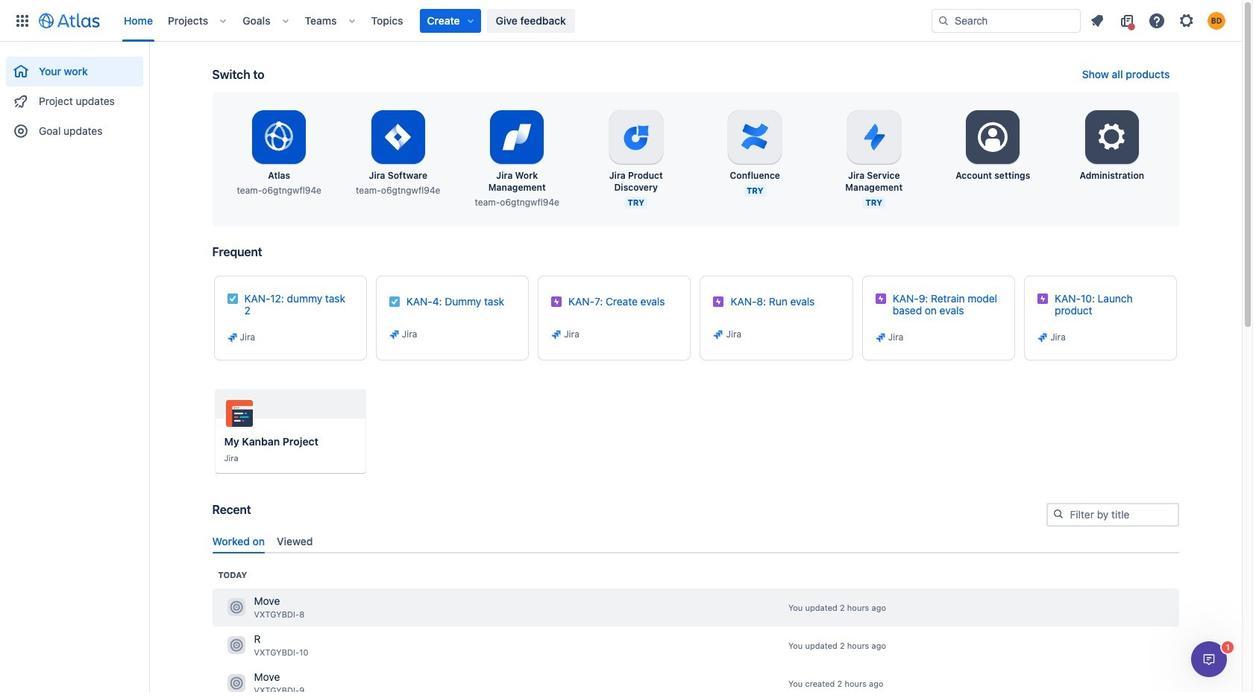 Task type: locate. For each thing, give the bounding box(es) containing it.
1 townsquare image from the top
[[227, 599, 245, 617]]

1 horizontal spatial settings image
[[1094, 119, 1130, 155]]

1 vertical spatial townsquare image
[[227, 637, 245, 655]]

group
[[6, 42, 143, 151]]

0 vertical spatial townsquare image
[[227, 599, 245, 617]]

banner
[[0, 0, 1242, 42]]

Filter by title field
[[1048, 505, 1177, 526]]

3 townsquare image from the top
[[227, 675, 245, 693]]

0 horizontal spatial settings image
[[975, 119, 1011, 155]]

2 vertical spatial townsquare image
[[227, 675, 245, 693]]

top element
[[9, 0, 932, 41]]

heading
[[218, 570, 247, 582]]

jira image
[[388, 329, 400, 341], [388, 329, 400, 341], [551, 329, 563, 341], [713, 329, 725, 341], [875, 332, 887, 344], [875, 332, 887, 344], [1037, 332, 1049, 344]]

notifications image
[[1088, 12, 1106, 29]]

jira image
[[551, 329, 563, 341], [713, 329, 725, 341], [226, 332, 238, 344], [226, 332, 238, 344], [1037, 332, 1049, 344]]

Search field
[[932, 9, 1081, 32]]

None search field
[[932, 9, 1081, 32]]

2 townsquare image from the top
[[227, 637, 245, 655]]

dialog
[[1191, 642, 1227, 678]]

settings image
[[975, 119, 1011, 155], [1094, 119, 1130, 155]]

townsquare image
[[227, 599, 245, 617], [227, 637, 245, 655], [227, 675, 245, 693]]

tab list
[[206, 529, 1185, 554]]

account image
[[1208, 12, 1226, 29]]

1 settings image from the left
[[975, 119, 1011, 155]]

help image
[[1148, 12, 1166, 29]]



Task type: describe. For each thing, give the bounding box(es) containing it.
settings image
[[1178, 12, 1196, 29]]

2 settings image from the left
[[1094, 119, 1130, 155]]

search image
[[938, 15, 950, 26]]

search image
[[1052, 509, 1064, 521]]

switch to... image
[[13, 12, 31, 29]]



Task type: vqa. For each thing, say whether or not it's contained in the screenshot.
Confluence IMAGE
no



